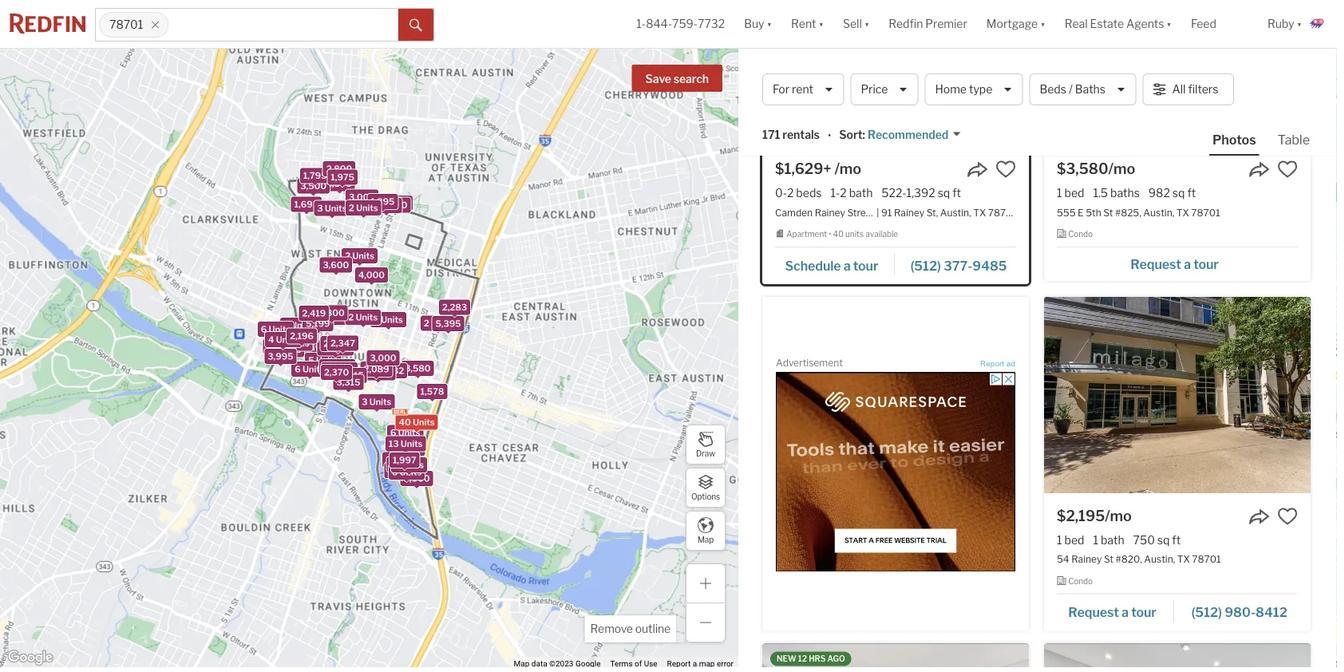Task type: locate. For each thing, give the bounding box(es) containing it.
tour down units
[[853, 258, 879, 273]]

7 units down 5,995
[[388, 465, 417, 476]]

st right 5th
[[1104, 207, 1113, 218]]

844-
[[646, 17, 672, 31]]

$2,195
[[1057, 507, 1105, 524]]

•
[[828, 129, 832, 143], [829, 229, 832, 239]]

0 horizontal spatial 4
[[268, 335, 274, 345]]

mortgage ▾ button
[[987, 0, 1046, 48]]

12
[[798, 654, 807, 664]]

bed up e
[[1065, 186, 1085, 200]]

0 vertical spatial 7
[[363, 368, 369, 378]]

2,800 up 1,895
[[326, 164, 352, 174]]

2,193
[[369, 362, 393, 372]]

1 vertical spatial st
[[1104, 554, 1114, 565]]

• inside "171 rentals •"
[[828, 129, 832, 143]]

sq right 982
[[1173, 186, 1185, 200]]

1 horizontal spatial 4
[[285, 330, 291, 341]]

1 bed for $3,580 /mo
[[1057, 186, 1085, 200]]

1 vertical spatial bed
[[1065, 533, 1085, 547]]

5 up the 9 units
[[315, 312, 321, 323]]

0 vertical spatial 1-
[[637, 17, 646, 31]]

▾ right the sell
[[865, 17, 870, 31]]

2 horizontal spatial ft
[[1188, 186, 1196, 200]]

st
[[1104, 207, 1113, 218], [1104, 554, 1114, 565]]

feed
[[1191, 17, 1217, 31]]

favorite button checkbox
[[1278, 159, 1298, 180], [1278, 506, 1298, 527]]

/mo up baths
[[1109, 160, 1136, 177]]

ft right 750
[[1173, 533, 1181, 547]]

3,000 down 1,997 in the bottom of the page
[[404, 474, 430, 484]]

photo of 555 e 5th st #825, austin, tx 78701 image
[[1044, 0, 1311, 146]]

1 horizontal spatial bath
[[1101, 533, 1125, 547]]

1 horizontal spatial request
[[1131, 256, 1182, 272]]

1 vertical spatial condo
[[1069, 577, 1093, 586]]

/mo for $2,195 /mo
[[1105, 507, 1132, 524]]

1 up '54'
[[1057, 533, 1062, 547]]

estate
[[1090, 17, 1124, 31]]

rent right for
[[954, 64, 994, 86]]

request a tour for first request a tour button from the bottom
[[1069, 605, 1157, 620]]

$1,629+
[[775, 160, 832, 177]]

4 up 5,095
[[285, 330, 291, 341]]

a
[[1184, 256, 1191, 272], [844, 258, 851, 273], [1122, 605, 1129, 620]]

0 horizontal spatial favorite button image
[[996, 159, 1017, 180]]

0 vertical spatial request
[[1131, 256, 1182, 272]]

1 bed up 555
[[1057, 186, 1085, 200]]

6 units
[[261, 324, 291, 335], [280, 338, 309, 349], [271, 345, 301, 355], [295, 364, 325, 375], [391, 428, 420, 438], [392, 467, 422, 477]]

1- for 2
[[831, 186, 840, 200]]

0 horizontal spatial 40
[[399, 417, 411, 427]]

1- for 844-
[[637, 17, 646, 31]]

for rent button
[[763, 73, 844, 105]]

favorite button image left $3,580
[[996, 159, 1017, 180]]

1 horizontal spatial rent
[[954, 64, 994, 86]]

6 up 3,995
[[280, 338, 286, 349]]

0 horizontal spatial request
[[1069, 605, 1119, 620]]

1 vertical spatial request a tour button
[[1057, 599, 1175, 623]]

sort :
[[839, 128, 866, 142]]

4 up 3,995
[[268, 335, 274, 345]]

78701
[[109, 18, 143, 31], [763, 64, 817, 86], [988, 207, 1017, 218], [1192, 207, 1221, 218], [1193, 554, 1221, 565]]

1 favorite button image from the left
[[996, 159, 1017, 180]]

1 vertical spatial bath
[[1101, 533, 1125, 547]]

ad region
[[776, 372, 1016, 572]]

next button image
[[1001, 40, 1017, 56]]

0 vertical spatial request a tour button
[[1057, 251, 1298, 274]]

5,095
[[266, 341, 292, 352]]

0 vertical spatial favorite button checkbox
[[1278, 159, 1298, 180]]

None search field
[[169, 9, 398, 41]]

bath up street
[[849, 186, 873, 200]]

camden
[[775, 207, 813, 218]]

beds / baths button
[[1030, 73, 1137, 105]]

bed up '54'
[[1065, 533, 1085, 547]]

13
[[389, 439, 399, 449]]

0 vertical spatial condo
[[1069, 229, 1093, 239]]

1 condo from the top
[[1069, 229, 1093, 239]]

1 horizontal spatial tour
[[1132, 605, 1157, 620]]

request down '54'
[[1069, 605, 1119, 620]]

6 units up 5,095
[[261, 324, 291, 335]]

0 vertical spatial rent
[[791, 17, 816, 31]]

rainey right '54'
[[1072, 554, 1102, 565]]

beds
[[796, 186, 822, 200]]

1 horizontal spatial (512)
[[1192, 605, 1222, 620]]

1 vertical spatial 7 units
[[388, 465, 417, 476]]

(512) for $2,195 /mo
[[1192, 605, 1222, 620]]

171 rentals •
[[763, 128, 832, 143]]

all filters button
[[1143, 73, 1234, 105]]

0 vertical spatial 1 bed
[[1057, 186, 1085, 200]]

2 favorite button checkbox from the top
[[1278, 506, 1298, 527]]

tour down 982 sq ft
[[1194, 256, 1219, 272]]

sort
[[839, 128, 863, 142]]

2 1 bed from the top
[[1057, 533, 1085, 547]]

sq
[[938, 186, 950, 200], [1173, 186, 1185, 200], [1158, 533, 1170, 547]]

/mo up 1 bath
[[1105, 507, 1132, 524]]

0 horizontal spatial rent
[[791, 17, 816, 31]]

favorite button image
[[996, 159, 1017, 180], [1278, 159, 1298, 180]]

6 down 1,997 in the bottom of the page
[[392, 467, 398, 477]]

1
[[1057, 186, 1062, 200], [1057, 533, 1062, 547], [1094, 533, 1099, 547]]

0 horizontal spatial 1-
[[637, 17, 646, 31]]

a for $1,629+ /mo
[[844, 258, 851, 273]]

2 horizontal spatial sq
[[1173, 186, 1185, 200]]

40 units
[[399, 417, 435, 427]]

5,995
[[396, 443, 422, 453]]

2 horizontal spatial 4
[[323, 362, 328, 372]]

5 down the 9 units
[[308, 355, 314, 366]]

mortgage
[[987, 17, 1038, 31]]

1 horizontal spatial 1-
[[831, 186, 840, 200]]

tx right st,
[[974, 207, 986, 218]]

outline
[[635, 622, 671, 636]]

map button
[[686, 511, 726, 551]]

draw button
[[686, 425, 726, 465]]

ft right 1,392
[[953, 186, 961, 200]]

78701 apartments for rent
[[763, 64, 994, 86]]

request down 555 e 5th st #825, austin, tx 78701 in the right of the page
[[1131, 256, 1182, 272]]

sq for $3,580 /mo
[[1173, 186, 1185, 200]]

sq for $2,195 /mo
[[1158, 533, 1170, 547]]

4 ▾ from the left
[[1041, 17, 1046, 31]]

5 left 2,347
[[321, 343, 327, 353]]

rainey
[[815, 207, 846, 218], [894, 207, 925, 218], [1072, 554, 1102, 565]]

price button
[[851, 73, 919, 105]]

a down #820, at bottom
[[1122, 605, 1129, 620]]

apartments
[[821, 64, 922, 86]]

▾ right buy
[[767, 17, 772, 31]]

rainey for 54
[[1072, 554, 1102, 565]]

schedule a tour
[[785, 258, 879, 273]]

real estate agents ▾ button
[[1055, 0, 1182, 48]]

40 left units
[[833, 229, 844, 239]]

beds
[[1040, 83, 1067, 96]]

0 vertical spatial request a tour
[[1131, 256, 1219, 272]]

rent right buy ▾
[[791, 17, 816, 31]]

4 down the 9 units
[[323, 362, 328, 372]]

0 vertical spatial st
[[1104, 207, 1113, 218]]

1,695
[[294, 199, 319, 210]]

6 ▾ from the left
[[1297, 17, 1302, 31]]

1 ▾ from the left
[[767, 17, 772, 31]]

sq right 750
[[1158, 533, 1170, 547]]

tour for $2,195 /mo
[[1132, 605, 1157, 620]]

sell ▾ button
[[834, 0, 879, 48]]

7 right 11k
[[363, 368, 369, 378]]

2 condo from the top
[[1069, 577, 1093, 586]]

0 vertical spatial 40
[[833, 229, 844, 239]]

0 horizontal spatial rainey
[[815, 207, 846, 218]]

condo for $3,580
[[1069, 229, 1093, 239]]

1 vertical spatial request a tour
[[1069, 605, 1157, 620]]

ft for $3,580 /mo
[[1188, 186, 1196, 200]]

favorite button image
[[1278, 506, 1298, 527]]

st down 1 bath
[[1104, 554, 1114, 565]]

750 sq ft
[[1134, 533, 1181, 547]]

7 units right 11k
[[363, 368, 393, 378]]

1 horizontal spatial favorite button image
[[1278, 159, 1298, 180]]

1 vertical spatial (512)
[[1192, 605, 1222, 620]]

1- right beds
[[831, 186, 840, 200]]

all filters
[[1173, 83, 1219, 96]]

▾ right mortgage
[[1041, 17, 1046, 31]]

1 horizontal spatial 7
[[388, 465, 393, 476]]

78701 down 982 sq ft
[[1192, 207, 1221, 218]]

sell ▾ button
[[843, 0, 870, 48]]

1- left 759-
[[637, 17, 646, 31]]

2 units up 2,347
[[348, 312, 378, 323]]

1 vertical spatial rent
[[954, 64, 994, 86]]

3 ▾ from the left
[[865, 17, 870, 31]]

2 vertical spatial 3,000
[[404, 474, 430, 484]]

171
[[763, 128, 780, 142]]

3,000 up 2,089
[[370, 353, 396, 363]]

▾ for buy ▾
[[767, 17, 772, 31]]

2,800 up 5,199
[[319, 308, 345, 318]]

5,045
[[338, 371, 364, 381]]

6 left 9 at the bottom of page
[[271, 345, 277, 355]]

bed for $3,580
[[1065, 186, 1085, 200]]

555
[[1057, 207, 1076, 218]]

0 vertical spatial bed
[[1065, 186, 1085, 200]]

mortgage ▾
[[987, 17, 1046, 31]]

6
[[261, 324, 267, 335], [280, 338, 286, 349], [271, 345, 277, 355], [295, 364, 301, 375], [391, 428, 396, 438], [392, 467, 398, 477]]

bath up #820, at bottom
[[1101, 533, 1125, 547]]

1 vertical spatial 1 bed
[[1057, 533, 1085, 547]]

▾ right agents on the top
[[1167, 17, 1172, 31]]

2 units up 4,000
[[345, 251, 374, 261]]

2 horizontal spatial tour
[[1194, 256, 1219, 272]]

ad
[[1007, 359, 1016, 368]]

for rent
[[773, 83, 814, 96]]

request a tour button down #820, at bottom
[[1057, 599, 1175, 623]]

save search button
[[632, 65, 723, 92]]

1 horizontal spatial a
[[1122, 605, 1129, 620]]

0 horizontal spatial ft
[[953, 186, 961, 200]]

750
[[1134, 533, 1155, 547]]

5 units
[[315, 312, 344, 323], [321, 343, 351, 353], [308, 355, 338, 366], [390, 460, 420, 470]]

2,089
[[364, 364, 389, 375]]

(512) 980-8412 link
[[1175, 598, 1298, 625]]

0 vertical spatial •
[[828, 129, 832, 143]]

9
[[294, 343, 300, 353]]

2 bed from the top
[[1065, 533, 1085, 547]]

1 1 bed from the top
[[1057, 186, 1085, 200]]

40 up 13 units
[[399, 417, 411, 427]]

1,975
[[331, 172, 355, 182]]

/mo
[[835, 160, 862, 177], [1109, 160, 1136, 177], [1105, 507, 1132, 524]]

2 units down 5,199
[[324, 339, 353, 349]]

a down 555 e 5th st #825, austin, tx 78701 in the right of the page
[[1184, 256, 1191, 272]]

st,
[[927, 207, 938, 218]]

1 up 555
[[1057, 186, 1062, 200]]

(512) 377-9485
[[911, 258, 1007, 273]]

tx
[[974, 207, 986, 218], [1177, 207, 1190, 218], [1178, 554, 1190, 565]]

2 ▾ from the left
[[819, 17, 824, 31]]

5,199
[[306, 319, 330, 329]]

1 bed up '54'
[[1057, 533, 1085, 547]]

6 units up 3,995
[[280, 338, 309, 349]]

sq up st,
[[938, 186, 950, 200]]

• left 'sort'
[[828, 129, 832, 143]]

1 for $3,580
[[1057, 186, 1062, 200]]

7 down '13'
[[388, 465, 393, 476]]

4
[[285, 330, 291, 341], [268, 335, 274, 345], [323, 362, 328, 372]]

• right apartment
[[829, 229, 832, 239]]

▾
[[767, 17, 772, 31], [819, 17, 824, 31], [865, 17, 870, 31], [1041, 17, 1046, 31], [1167, 17, 1172, 31], [1297, 17, 1302, 31]]

9485
[[973, 258, 1007, 273]]

ft right 982
[[1188, 186, 1196, 200]]

rainey right 91
[[894, 207, 925, 218]]

3,000 down 1,895
[[349, 192, 375, 202]]

request a tour down #820, at bottom
[[1069, 605, 1157, 620]]

1 favorite button checkbox from the top
[[1278, 159, 1298, 180]]

0 vertical spatial bath
[[849, 186, 873, 200]]

#820,
[[1116, 554, 1143, 565]]

1,895
[[328, 178, 352, 189]]

rainey for camden
[[815, 207, 846, 218]]

report
[[981, 359, 1005, 368]]

1 vertical spatial 1-
[[831, 186, 840, 200]]

0 horizontal spatial a
[[844, 258, 851, 273]]

(512) left 980-
[[1192, 605, 1222, 620]]

all
[[1173, 83, 1186, 96]]

rainey up "apartment • 40 units available"
[[815, 207, 846, 218]]

6 units down 1,997 in the bottom of the page
[[392, 467, 422, 477]]

1 vertical spatial favorite button checkbox
[[1278, 506, 1298, 527]]

/mo up 1-2 bath
[[835, 160, 862, 177]]

google image
[[4, 648, 57, 668]]

2 favorite button image from the left
[[1278, 159, 1298, 180]]

2 horizontal spatial rainey
[[1072, 554, 1102, 565]]

1 st from the top
[[1104, 207, 1113, 218]]

type
[[969, 83, 993, 96]]

request for 1st request a tour button from the top
[[1131, 256, 1182, 272]]

▾ left the sell
[[819, 17, 824, 31]]

0 vertical spatial (512)
[[911, 258, 941, 273]]

(512) left 377-
[[911, 258, 941, 273]]

78701 down previous button image
[[763, 64, 817, 86]]

photo of 1122 colorado st #1609, austin, tx 78701 image
[[763, 644, 1029, 668]]

5
[[315, 312, 321, 323], [321, 343, 327, 353], [308, 355, 314, 366], [390, 460, 396, 470]]

street
[[848, 207, 875, 218]]

favorite button image down table button
[[1278, 159, 1298, 180]]

submit search image
[[410, 19, 422, 32]]

1 horizontal spatial sq
[[1158, 533, 1170, 547]]

0 horizontal spatial tour
[[853, 258, 879, 273]]

1 horizontal spatial ft
[[1173, 533, 1181, 547]]

search
[[674, 72, 709, 86]]

$2,195 /mo
[[1057, 507, 1132, 524]]

1 vertical spatial request
[[1069, 605, 1119, 620]]

photo of 54 rainey st #820, austin, tx 78701 image
[[1044, 297, 1311, 493]]

0 vertical spatial 3,000
[[349, 192, 375, 202]]

a down "apartment • 40 units available"
[[844, 258, 851, 273]]

tour down 54 rainey st #820, austin, tx 78701
[[1132, 605, 1157, 620]]

2 units down "2,283"
[[424, 318, 453, 329]]

real
[[1065, 17, 1088, 31]]

1 bed from the top
[[1065, 186, 1085, 200]]

1 vertical spatial 40
[[399, 417, 411, 427]]

0 horizontal spatial (512)
[[911, 258, 941, 273]]

1 horizontal spatial rainey
[[894, 207, 925, 218]]

request a tour button down 555 e 5th st #825, austin, tx 78701 in the right of the page
[[1057, 251, 1298, 274]]

4 units up 9 at the bottom of page
[[285, 330, 315, 341]]

bed for $2,195
[[1065, 533, 1085, 547]]

condo down e
[[1069, 229, 1093, 239]]

1 request a tour button from the top
[[1057, 251, 1298, 274]]

1-2 bath
[[831, 186, 873, 200]]

options button
[[686, 468, 726, 508]]

5 ▾ from the left
[[1167, 17, 1172, 31]]



Task type: vqa. For each thing, say whether or not it's contained in the screenshot.
(512) 377-9485 link
yes



Task type: describe. For each thing, give the bounding box(es) containing it.
1 vertical spatial 7
[[388, 465, 393, 476]]

7732
[[698, 17, 725, 31]]

2 units up 2,196
[[283, 320, 313, 331]]

real estate agents ▾ link
[[1065, 0, 1172, 48]]

▾ for mortgage ▾
[[1041, 17, 1046, 31]]

54 rainey st #820, austin, tx 78701
[[1057, 554, 1221, 565]]

0 horizontal spatial bath
[[849, 186, 873, 200]]

0 horizontal spatial sq
[[938, 186, 950, 200]]

555 e 5th st #825, austin, tx 78701
[[1057, 207, 1221, 218]]

photos
[[1213, 132, 1257, 147]]

baths
[[1075, 83, 1106, 96]]

for
[[773, 83, 790, 96]]

1.5
[[1094, 186, 1108, 200]]

0-2 beds
[[775, 186, 822, 200]]

save search
[[646, 72, 709, 86]]

3,600
[[323, 260, 349, 270]]

11k
[[348, 370, 363, 381]]

▾ for rent ▾
[[819, 17, 824, 31]]

2 horizontal spatial a
[[1184, 256, 1191, 272]]

ruby
[[1268, 17, 1295, 31]]

#825,
[[1115, 207, 1142, 218]]

previous button image
[[775, 40, 791, 56]]

2,283
[[442, 302, 467, 313]]

user photo image
[[1309, 14, 1328, 34]]

0-
[[775, 186, 787, 200]]

5 down '13'
[[390, 460, 396, 470]]

6 units down 2,196
[[271, 345, 301, 355]]

2 request a tour button from the top
[[1057, 599, 1175, 623]]

request for first request a tour button from the bottom
[[1069, 605, 1119, 620]]

ruby ▾
[[1268, 17, 1302, 31]]

78701 down favorite button option
[[988, 207, 1017, 218]]

1 down $2,195 /mo
[[1094, 533, 1099, 547]]

982
[[1149, 186, 1170, 200]]

$3,580 /mo
[[1057, 160, 1136, 177]]

:
[[863, 128, 866, 142]]

remove
[[590, 622, 633, 636]]

78701 left remove 78701 image
[[109, 18, 143, 31]]

request a tour for 1st request a tour button from the top
[[1131, 256, 1219, 272]]

rent inside dropdown button
[[791, 17, 816, 31]]

remove 78701 image
[[150, 20, 160, 30]]

filters
[[1189, 83, 1219, 96]]

austin, right st,
[[940, 207, 972, 218]]

522-1,392 sq ft
[[882, 186, 961, 200]]

40 inside "map" region
[[399, 417, 411, 427]]

54
[[1057, 554, 1070, 565]]

ft for $2,195 /mo
[[1173, 533, 1181, 547]]

condo for $2,195
[[1069, 577, 1093, 586]]

buy ▾
[[744, 17, 772, 31]]

3,995
[[268, 351, 293, 362]]

2,347
[[331, 338, 355, 348]]

beds / baths
[[1040, 83, 1106, 96]]

4 units up 3,315
[[323, 362, 352, 372]]

tx down 750 sq ft at right
[[1178, 554, 1190, 565]]

austin, down 750 sq ft at right
[[1145, 554, 1176, 565]]

schedule a tour button
[[775, 252, 895, 276]]

|
[[877, 207, 879, 218]]

1,795
[[303, 170, 327, 181]]

/mo for $3,580 /mo
[[1109, 160, 1136, 177]]

2 units left 1,450
[[349, 203, 378, 213]]

1 horizontal spatial 40
[[833, 229, 844, 239]]

apartment • 40 units available
[[787, 229, 898, 239]]

photo of 91 rainey st, austin, tx 78701 image
[[763, 0, 1029, 146]]

redfin premier button
[[879, 0, 977, 48]]

favorite button checkbox for $2,195 /mo
[[1278, 506, 1298, 527]]

/
[[1069, 83, 1073, 96]]

0 vertical spatial 2,800
[[326, 164, 352, 174]]

6 units down the 9 units
[[295, 364, 325, 375]]

1 vertical spatial 3,000
[[370, 353, 396, 363]]

recommended
[[868, 128, 949, 142]]

recommended button
[[866, 127, 962, 143]]

favorite button checkbox
[[996, 159, 1017, 180]]

9 units
[[294, 343, 323, 353]]

2 st from the top
[[1104, 554, 1114, 565]]

table
[[1278, 132, 1310, 147]]

map region
[[0, 38, 860, 668]]

78701 up (512) 980-8412 link
[[1193, 554, 1221, 565]]

advertisement
[[776, 357, 843, 368]]

2,250
[[374, 200, 399, 211]]

91
[[881, 207, 892, 218]]

$1,629+ /mo
[[775, 160, 862, 177]]

favorite button image for $1,629+ /mo
[[996, 159, 1017, 180]]

(512) for $1,629+ /mo
[[911, 258, 941, 273]]

6 up 5,095
[[261, 324, 267, 335]]

favorite button checkbox for $3,580 /mo
[[1278, 159, 1298, 180]]

buy ▾ button
[[735, 0, 782, 48]]

agents
[[1127, 17, 1165, 31]]

available
[[866, 229, 898, 239]]

1-844-759-7732
[[637, 17, 725, 31]]

2,370
[[324, 367, 349, 378]]

3,500
[[301, 181, 327, 191]]

0 vertical spatial 7 units
[[363, 368, 393, 378]]

buy ▾ button
[[744, 0, 772, 48]]

980-
[[1225, 605, 1256, 620]]

options
[[691, 492, 720, 502]]

1 for $2,195
[[1057, 533, 1062, 547]]

units
[[846, 229, 864, 239]]

0 horizontal spatial 7
[[363, 368, 369, 378]]

austin, down 982
[[1144, 207, 1175, 218]]

price
[[861, 83, 888, 96]]

favorite button image for $3,580 /mo
[[1278, 159, 1298, 180]]

5th
[[1086, 207, 1102, 218]]

home type button
[[925, 73, 1023, 105]]

1.5 baths
[[1094, 186, 1140, 200]]

remove outline button
[[585, 616, 676, 643]]

4 units up 3,995
[[268, 335, 298, 345]]

photo of 54 rainey st ph 09, austin, tx 78701 image
[[1044, 644, 1311, 668]]

rentals
[[783, 128, 820, 142]]

1-844-759-7732 link
[[637, 17, 725, 31]]

2,419
[[302, 308, 326, 318]]

camden rainey street | 91 rainey st, austin, tx 78701
[[775, 207, 1017, 218]]

1,450
[[383, 200, 408, 210]]

▾ for ruby ▾
[[1297, 17, 1302, 31]]

6 up '13'
[[391, 428, 396, 438]]

1,732
[[381, 366, 404, 376]]

mortgage ▾ button
[[977, 0, 1055, 48]]

1,578
[[421, 387, 444, 397]]

remove outline
[[590, 622, 671, 636]]

1 bed for $2,195 /mo
[[1057, 533, 1085, 547]]

table button
[[1275, 131, 1314, 154]]

redfin
[[889, 17, 923, 31]]

tx down 982 sq ft
[[1177, 207, 1190, 218]]

6 units up 13 units
[[391, 428, 420, 438]]

rent ▾ button
[[791, 0, 824, 48]]

premier
[[926, 17, 968, 31]]

▾ for sell ▾
[[865, 17, 870, 31]]

$3,580
[[1057, 160, 1109, 177]]

13 units
[[389, 439, 423, 449]]

a for $2,195 /mo
[[1122, 605, 1129, 620]]

759-
[[672, 17, 698, 31]]

2 units down 4,000
[[374, 314, 403, 325]]

2,196
[[290, 331, 314, 341]]

982 sq ft
[[1149, 186, 1196, 200]]

home type
[[935, 83, 993, 96]]

/mo for $1,629+ /mo
[[835, 160, 862, 177]]

1,392
[[907, 186, 936, 200]]

1 vertical spatial •
[[829, 229, 832, 239]]

baths
[[1111, 186, 1140, 200]]

tour for $1,629+ /mo
[[853, 258, 879, 273]]

1 vertical spatial 2,800
[[319, 308, 345, 318]]

6 down 9 at the bottom of page
[[295, 364, 301, 375]]



